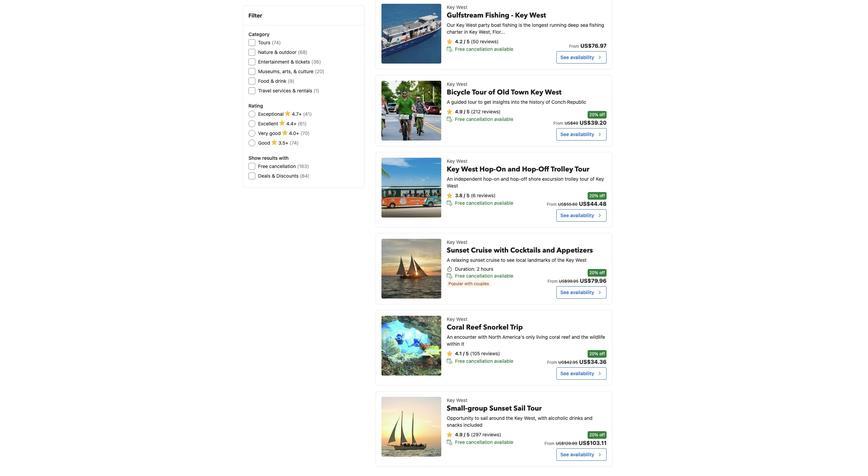 Task type: locate. For each thing, give the bounding box(es) containing it.
0 horizontal spatial west,
[[479, 29, 491, 35]]

see availability down us$128.89
[[561, 452, 594, 458]]

off for bicycle tour of old town key west
[[600, 112, 605, 117]]

1 vertical spatial 4.9
[[455, 432, 463, 438]]

3.8
[[455, 193, 463, 198]]

rating
[[249, 103, 263, 109]]

2 hop- from the left
[[510, 176, 521, 182]]

/ for key
[[464, 193, 465, 198]]

good
[[258, 140, 270, 146]]

1 vertical spatial a
[[447, 257, 450, 263]]

off inside 20% off from us$55.60 us$44.48
[[600, 193, 605, 198]]

from left us$49
[[554, 121, 563, 126]]

/ left (297
[[464, 432, 465, 438]]

1 hop- from the left
[[483, 176, 494, 182]]

the right is
[[524, 22, 531, 28]]

free cancellation available down 4.9 / 5 (212 reviews)
[[455, 116, 514, 122]]

see down running
[[561, 54, 569, 60]]

5 for small-
[[467, 432, 470, 438]]

20% up 'us$79.96'
[[590, 270, 598, 275]]

(74) down 4.0+
[[290, 140, 299, 146]]

1 hop- from the left
[[480, 165, 496, 174]]

5 see from the top
[[561, 371, 569, 377]]

cancellation down 2
[[466, 273, 493, 279]]

free cancellation available down 4.1 / 5 (105 reviews)
[[455, 358, 514, 364]]

5 left (105
[[466, 351, 469, 357]]

(74) up nature & outdoor (68)
[[272, 40, 281, 45]]

from left us$128.89
[[545, 441, 555, 446]]

of up get
[[488, 88, 495, 97]]

1 vertical spatial (74)
[[290, 140, 299, 146]]

1 vertical spatial sunset
[[490, 404, 512, 413]]

available down 'flor...' at the top right
[[494, 46, 514, 52]]

1 horizontal spatial hop-
[[510, 176, 521, 182]]

0 horizontal spatial hop-
[[483, 176, 494, 182]]

20% inside 20% off from us$128.89 us$103.11
[[590, 433, 598, 438]]

living
[[536, 334, 548, 340]]

1 an from the top
[[447, 176, 453, 182]]

free for bicycle
[[455, 116, 465, 122]]

3.5+ (74)
[[278, 140, 299, 146]]

us$128.89
[[556, 441, 577, 446]]

from inside 20% off from us$49 us$39.20
[[554, 121, 563, 126]]

0 vertical spatial tour
[[468, 99, 477, 105]]

to left sail
[[475, 415, 479, 421]]

with left north in the right of the page
[[478, 334, 487, 340]]

free down 4.2
[[455, 46, 465, 52]]

6 free cancellation available from the top
[[455, 439, 514, 445]]

(74) for tours (74)
[[272, 40, 281, 45]]

4.4+
[[286, 121, 297, 127]]

1 vertical spatial to
[[501, 257, 506, 263]]

4 see from the top
[[561, 290, 569, 295]]

west,
[[479, 29, 491, 35], [524, 415, 537, 421]]

see availability down us$55.60
[[561, 213, 594, 218]]

free cancellation available down hours
[[455, 273, 514, 279]]

tour
[[468, 99, 477, 105], [580, 176, 589, 182]]

food & drink (9)
[[258, 78, 294, 84]]

reviews) down 'flor...' at the top right
[[480, 39, 499, 44]]

west, down party
[[479, 29, 491, 35]]

boat
[[491, 22, 501, 28]]

4 see availability from the top
[[561, 290, 594, 295]]

free
[[455, 46, 465, 52], [455, 116, 465, 122], [258, 163, 268, 169], [455, 200, 465, 206], [455, 273, 465, 279], [455, 358, 465, 364], [455, 439, 465, 445]]

4.9
[[455, 109, 463, 115], [455, 432, 463, 438]]

tour inside "key west bicycle tour of old town key west a guided tour to get insights into the history of conch republic"
[[472, 88, 487, 97]]

tour up trolley
[[575, 165, 590, 174]]

2 fishing from the left
[[590, 22, 604, 28]]

available down insights
[[494, 116, 514, 122]]

1 vertical spatial an
[[447, 334, 453, 340]]

0 vertical spatial a
[[447, 99, 450, 105]]

an left independent
[[447, 176, 453, 182]]

0 horizontal spatial (74)
[[272, 40, 281, 45]]

reviews) right (6
[[477, 193, 496, 198]]

off inside 20% off from us$42.95 us$34.36
[[600, 351, 605, 357]]

1 horizontal spatial west,
[[524, 415, 537, 421]]

0 vertical spatial sunset
[[447, 246, 469, 255]]

4.4+ (61)
[[286, 121, 307, 127]]

6 available from the top
[[494, 439, 514, 445]]

20% for small-group sunset sail tour
[[590, 433, 598, 438]]

4.1 / 5 (105 reviews)
[[455, 351, 500, 357]]

free cancellation available for cruise
[[455, 273, 514, 279]]

the right into
[[521, 99, 528, 105]]

available for snorkel
[[494, 358, 514, 364]]

off
[[600, 112, 605, 117], [521, 176, 527, 182], [600, 193, 605, 198], [600, 270, 605, 275], [600, 351, 605, 357], [600, 433, 605, 438]]

5 left (297
[[467, 432, 470, 438]]

2 20% from the top
[[590, 193, 598, 198]]

5 availability from the top
[[570, 371, 594, 377]]

/ right 4.2
[[464, 39, 465, 44]]

1 free cancellation available from the top
[[455, 46, 514, 52]]

availability
[[570, 54, 594, 60], [570, 131, 594, 137], [570, 213, 594, 218], [570, 290, 594, 295], [570, 371, 594, 377], [570, 452, 594, 458]]

5 20% from the top
[[590, 433, 598, 438]]

relaxing
[[451, 257, 469, 263]]

available down see
[[494, 273, 514, 279]]

1 horizontal spatial hop-
[[522, 165, 539, 174]]

1 horizontal spatial sunset
[[490, 404, 512, 413]]

& for drink
[[271, 78, 274, 84]]

running
[[550, 22, 567, 28]]

from for coral reef snorkel trip
[[547, 360, 557, 365]]

/
[[464, 39, 465, 44], [464, 109, 465, 115], [464, 193, 465, 198], [463, 351, 465, 357], [464, 432, 465, 438]]

from inside 20% off from us$55.60 us$44.48
[[547, 202, 557, 207]]

and inside key west coral reef snorkel trip an encounter with north america's only living coral reef and the wildlife within it
[[572, 334, 580, 340]]

availability down us$49
[[570, 131, 594, 137]]

a inside key west sunset cruise with cocktails and appetizers a relaxing sunset cruise to see local landmarks of the key west
[[447, 257, 450, 263]]

the inside "key west bicycle tour of old town key west a guided tour to get insights into the history of conch republic"
[[521, 99, 528, 105]]

0 horizontal spatial tour
[[472, 88, 487, 97]]

/ right 4.1
[[463, 351, 465, 357]]

1 horizontal spatial fishing
[[590, 22, 604, 28]]

free down guided
[[455, 116, 465, 122]]

cancellation
[[466, 46, 493, 52], [466, 116, 493, 122], [269, 163, 296, 169], [466, 200, 493, 206], [466, 273, 493, 279], [466, 358, 493, 364], [466, 439, 493, 445]]

4 20% from the top
[[590, 351, 598, 357]]

2 an from the top
[[447, 334, 453, 340]]

(36)
[[312, 59, 321, 65]]

the
[[524, 22, 531, 28], [521, 99, 528, 105], [558, 257, 565, 263], [581, 334, 589, 340], [506, 415, 513, 421]]

20% up "us$44.48"
[[590, 193, 598, 198]]

from inside 20% off from us$99.95 us$79.96
[[548, 279, 558, 284]]

from left us$55.60
[[547, 202, 557, 207]]

0 vertical spatial to
[[478, 99, 483, 105]]

an up the within
[[447, 334, 453, 340]]

a left guided
[[447, 99, 450, 105]]

with up "cruise"
[[494, 246, 509, 255]]

off inside 20% off from us$99.95 us$79.96
[[600, 270, 605, 275]]

tour inside "key west bicycle tour of old town key west a guided tour to get insights into the history of conch republic"
[[468, 99, 477, 105]]

4 availability from the top
[[570, 290, 594, 295]]

and inside key west sunset cruise with cocktails and appetizers a relaxing sunset cruise to see local landmarks of the key west
[[543, 246, 555, 255]]

free down snacks
[[455, 439, 465, 445]]

off inside 20% off from us$49 us$39.20
[[600, 112, 605, 117]]

off up "us$44.48"
[[600, 193, 605, 198]]

5 see availability from the top
[[561, 371, 594, 377]]

2 see from the top
[[561, 131, 569, 137]]

from for sunset cruise with cocktails and appetizers
[[548, 279, 558, 284]]

20% for bicycle tour of old town key west
[[590, 112, 598, 117]]

free cancellation available for fishing
[[455, 46, 514, 52]]

availability down from us$76.97
[[570, 54, 594, 60]]

cancellation down 4.9 / 5 (297 reviews)
[[466, 439, 493, 445]]

3 free cancellation available from the top
[[455, 200, 514, 206]]

0 horizontal spatial hop-
[[480, 165, 496, 174]]

& left drink
[[271, 78, 274, 84]]

from left us$76.97
[[569, 44, 579, 49]]

available down the on
[[494, 200, 514, 206]]

cocktails
[[510, 246, 541, 255]]

2 see availability from the top
[[561, 131, 594, 137]]

from inside 20% off from us$128.89 us$103.11
[[545, 441, 555, 446]]

(41)
[[303, 111, 312, 117]]

available down the around
[[494, 439, 514, 445]]

& up entertainment
[[274, 49, 278, 55]]

the inside the key west small-group sunset sail tour opportunity to sail around the key west, with alcoholic drinks and snacks included
[[506, 415, 513, 421]]

of inside key west sunset cruise with cocktails and appetizers a relaxing sunset cruise to see local landmarks of the key west
[[552, 257, 556, 263]]

0 horizontal spatial sunset
[[447, 246, 469, 255]]

5 free cancellation available from the top
[[455, 358, 514, 364]]

tour inside key west key west hop-on and hop-off trolley tour an independent hop-on and hop-off shore excursion trolley tour of key west
[[580, 176, 589, 182]]

of right trolley
[[590, 176, 595, 182]]

see availability for key west hop-on and hop-off trolley tour
[[561, 213, 594, 218]]

5 left (212
[[467, 109, 470, 115]]

off for coral reef snorkel trip
[[600, 351, 605, 357]]

hop- right independent
[[483, 176, 494, 182]]

fishing right sea
[[590, 22, 604, 28]]

off left 'shore'
[[521, 176, 527, 182]]

availability down "us$44.48"
[[570, 213, 594, 218]]

availability down us$34.36
[[570, 371, 594, 377]]

3 see availability from the top
[[561, 213, 594, 218]]

(20)
[[315, 68, 324, 74]]

3 availability from the top
[[570, 213, 594, 218]]

6 see from the top
[[561, 452, 569, 458]]

to inside key west sunset cruise with cocktails and appetizers a relaxing sunset cruise to see local landmarks of the key west
[[501, 257, 506, 263]]

0 vertical spatial 4.9
[[455, 109, 463, 115]]

20% inside 20% off from us$99.95 us$79.96
[[590, 270, 598, 275]]

travel
[[258, 88, 271, 94]]

1 see availability from the top
[[561, 54, 594, 60]]

3 see from the top
[[561, 213, 569, 218]]

6 see availability from the top
[[561, 452, 594, 458]]

/ right 3.8
[[464, 193, 465, 198]]

available down north in the right of the page
[[494, 358, 514, 364]]

4 available from the top
[[494, 273, 514, 279]]

20% off from us$42.95 us$34.36
[[547, 351, 607, 365]]

availability for key west hop-on and hop-off trolley tour
[[570, 213, 594, 218]]

west inside the key west small-group sunset sail tour opportunity to sail around the key west, with alcoholic drinks and snacks included
[[456, 398, 468, 403]]

2 availability from the top
[[570, 131, 594, 137]]

availability for bicycle tour of old town key west
[[570, 131, 594, 137]]

20% for coral reef snorkel trip
[[590, 351, 598, 357]]

20%
[[590, 112, 598, 117], [590, 193, 598, 198], [590, 270, 598, 275], [590, 351, 598, 357], [590, 433, 598, 438]]

4.2
[[455, 39, 463, 44]]

our
[[447, 22, 455, 28]]

sunset inside the key west small-group sunset sail tour opportunity to sail around the key west, with alcoholic drinks and snacks included
[[490, 404, 512, 413]]

from left us$42.95
[[547, 360, 557, 365]]

show
[[249, 155, 261, 161]]

& right deals
[[272, 173, 275, 179]]

available for hop-
[[494, 200, 514, 206]]

off for key west hop-on and hop-off trolley tour
[[600, 193, 605, 198]]

from for small-group sunset sail tour
[[545, 441, 555, 446]]

reviews) right (105
[[481, 351, 500, 357]]

20% inside 20% off from us$55.60 us$44.48
[[590, 193, 598, 198]]

4 free cancellation available from the top
[[455, 273, 514, 279]]

2 4.9 from the top
[[455, 432, 463, 438]]

5 left (50
[[467, 39, 470, 44]]

trip
[[510, 323, 523, 332]]

20% up "us$39.20"
[[590, 112, 598, 117]]

4.9 for bicycle
[[455, 109, 463, 115]]

cancellation down 4.9 / 5 (212 reviews)
[[466, 116, 493, 122]]

culture
[[298, 68, 314, 74]]

availability for sunset cruise with cocktails and appetizers
[[570, 290, 594, 295]]

cancellation for coral
[[466, 358, 493, 364]]

free cancellation available for tour
[[455, 116, 514, 122]]

0 vertical spatial an
[[447, 176, 453, 182]]

see for key west hop-on and hop-off trolley tour
[[561, 213, 569, 218]]

available for of
[[494, 116, 514, 122]]

tour inside the key west small-group sunset sail tour opportunity to sail around the key west, with alcoholic drinks and snacks included
[[527, 404, 542, 413]]

tour up get
[[472, 88, 487, 97]]

0 vertical spatial (74)
[[272, 40, 281, 45]]

on
[[494, 176, 500, 182]]

fishing down -
[[503, 22, 517, 28]]

cancellation up the 'deals & discounts (84)'
[[269, 163, 296, 169]]

3.5+
[[278, 140, 288, 146]]

us$76.97
[[581, 43, 607, 49]]

reviews) for reef
[[481, 351, 500, 357]]

sunset inside key west sunset cruise with cocktails and appetizers a relaxing sunset cruise to see local landmarks of the key west
[[447, 246, 469, 255]]

20% up us$103.11
[[590, 433, 598, 438]]

hop- up 'shore'
[[522, 165, 539, 174]]

availability for small-group sunset sail tour
[[570, 452, 594, 458]]

a
[[447, 99, 450, 105], [447, 257, 450, 263]]

& right arts,
[[294, 68, 297, 74]]

see availability down us$99.95 on the bottom right of page
[[561, 290, 594, 295]]

2 vertical spatial tour
[[527, 404, 542, 413]]

within
[[447, 341, 460, 347]]

/ for coral
[[463, 351, 465, 357]]

couples
[[474, 281, 489, 286]]

4.0+
[[289, 130, 299, 136]]

with
[[279, 155, 289, 161], [494, 246, 509, 255], [465, 281, 473, 286], [478, 334, 487, 340], [538, 415, 547, 421]]

see down us$49
[[561, 131, 569, 137]]

fishing
[[503, 22, 517, 28], [590, 22, 604, 28]]

good
[[269, 130, 281, 136]]

to inside "key west bicycle tour of old town key west a guided tour to get insights into the history of conch republic"
[[478, 99, 483, 105]]

1 horizontal spatial tour
[[527, 404, 542, 413]]

1 20% from the top
[[590, 112, 598, 117]]

key west coral reef snorkel trip an encounter with north america's only living coral reef and the wildlife within it
[[447, 316, 605, 347]]

/ for small-
[[464, 432, 465, 438]]

1 4.9 from the top
[[455, 109, 463, 115]]

see down us$42.95
[[561, 371, 569, 377]]

5 for bicycle
[[467, 109, 470, 115]]

availability down 'us$79.96'
[[570, 290, 594, 295]]

reviews)
[[480, 39, 499, 44], [482, 109, 501, 115], [477, 193, 496, 198], [481, 351, 500, 357], [483, 432, 501, 438]]

included
[[464, 422, 483, 428]]

5 for key
[[467, 193, 470, 198]]

5 available from the top
[[494, 358, 514, 364]]

west, inside key west gulfstream fishing - key west our key west party boat fishing is the longest running deep sea fishing charter in key west, flor...
[[479, 29, 491, 35]]

us$34.36
[[580, 359, 607, 365]]

1 available from the top
[[494, 46, 514, 52]]

tour up (212
[[468, 99, 477, 105]]

the right the around
[[506, 415, 513, 421]]

cancellation down 3.8 / 5 (6 reviews)
[[466, 200, 493, 206]]

2 available from the top
[[494, 116, 514, 122]]

20% for key west hop-on and hop-off trolley tour
[[590, 193, 598, 198]]

coral
[[447, 323, 465, 332]]

2 vertical spatial to
[[475, 415, 479, 421]]

0 vertical spatial tour
[[472, 88, 487, 97]]

travel services & rentals (1)
[[258, 88, 319, 94]]

20% inside 20% off from us$42.95 us$34.36
[[590, 351, 598, 357]]

of
[[488, 88, 495, 97], [546, 99, 550, 105], [590, 176, 595, 182], [552, 257, 556, 263]]

1 a from the top
[[447, 99, 450, 105]]

tour right trolley
[[580, 176, 589, 182]]

discounts
[[277, 173, 299, 179]]

cancellation down 4.1 / 5 (105 reviews)
[[466, 358, 493, 364]]

sunset
[[470, 257, 485, 263]]

(163)
[[297, 163, 309, 169]]

free cancellation available down 3.8 / 5 (6 reviews)
[[455, 200, 514, 206]]

bicycle tour of old town key west image
[[382, 81, 441, 141]]

2 horizontal spatial tour
[[575, 165, 590, 174]]

1 vertical spatial west,
[[524, 415, 537, 421]]

tour right sail
[[527, 404, 542, 413]]

free cancellation available down 4.2 / 5 (50 reviews) at the right top
[[455, 46, 514, 52]]

filter
[[249, 12, 262, 19]]

west inside key west coral reef snorkel trip an encounter with north america's only living coral reef and the wildlife within it
[[456, 316, 468, 322]]

reviews) for west
[[477, 193, 496, 198]]

free cancellation available for group
[[455, 439, 514, 445]]

from for key west hop-on and hop-off trolley tour
[[547, 202, 557, 207]]

6 availability from the top
[[570, 452, 594, 458]]

/ down guided
[[464, 109, 465, 115]]

1 availability from the top
[[570, 54, 594, 60]]

hop- up the on
[[480, 165, 496, 174]]

1 see from the top
[[561, 54, 569, 60]]

(1)
[[314, 88, 319, 94]]

& up "museums, arts, & culture (20)"
[[291, 59, 294, 65]]

hours
[[481, 266, 494, 272]]

4.9 down guided
[[455, 109, 463, 115]]

0 vertical spatial west,
[[479, 29, 491, 35]]

3 available from the top
[[494, 200, 514, 206]]

opportunity
[[447, 415, 474, 421]]

1 horizontal spatial tour
[[580, 176, 589, 182]]

with inside key west sunset cruise with cocktails and appetizers a relaxing sunset cruise to see local landmarks of the key west
[[494, 246, 509, 255]]

20% inside 20% off from us$49 us$39.20
[[590, 112, 598, 117]]

free cancellation available for reef
[[455, 358, 514, 364]]

20% up us$34.36
[[590, 351, 598, 357]]

see
[[561, 54, 569, 60], [561, 131, 569, 137], [561, 213, 569, 218], [561, 290, 569, 295], [561, 371, 569, 377], [561, 452, 569, 458]]

2 a from the top
[[447, 257, 450, 263]]

off up "us$39.20"
[[600, 112, 605, 117]]

1 vertical spatial tour
[[580, 176, 589, 182]]

1 vertical spatial tour
[[575, 165, 590, 174]]

tour inside key west key west hop-on and hop-off trolley tour an independent hop-on and hop-off shore excursion trolley tour of key west
[[575, 165, 590, 174]]

trolley
[[551, 165, 573, 174]]

a left "relaxing"
[[447, 257, 450, 263]]

it
[[461, 341, 464, 347]]

west, down sail
[[524, 415, 537, 421]]

-
[[511, 11, 514, 20]]

5 left (6
[[467, 193, 470, 198]]

key west gulfstream fishing - key west our key west party boat fishing is the longest running deep sea fishing charter in key west, flor...
[[447, 4, 604, 35]]

availability down us$103.11
[[570, 452, 594, 458]]

see down us$99.95 on the bottom right of page
[[561, 290, 569, 295]]

the left wildlife at the right of page
[[581, 334, 589, 340]]

available
[[494, 46, 514, 52], [494, 116, 514, 122], [494, 200, 514, 206], [494, 273, 514, 279], [494, 358, 514, 364], [494, 439, 514, 445]]

with left alcoholic
[[538, 415, 547, 421]]

0 horizontal spatial tour
[[468, 99, 477, 105]]

free cancellation available
[[455, 46, 514, 52], [455, 116, 514, 122], [455, 200, 514, 206], [455, 273, 514, 279], [455, 358, 514, 364], [455, 439, 514, 445]]

party
[[478, 22, 490, 28]]

see for coral reef snorkel trip
[[561, 371, 569, 377]]

from inside 20% off from us$42.95 us$34.36
[[547, 360, 557, 365]]

2 free cancellation available from the top
[[455, 116, 514, 122]]

the inside key west coral reef snorkel trip an encounter with north america's only living coral reef and the wildlife within it
[[581, 334, 589, 340]]

bicycle
[[447, 88, 471, 97]]

3 20% from the top
[[590, 270, 598, 275]]

& for tickets
[[291, 59, 294, 65]]

reviews) right (297
[[483, 432, 501, 438]]

see
[[507, 257, 515, 263]]

0 horizontal spatial fishing
[[503, 22, 517, 28]]

available for with
[[494, 273, 514, 279]]

1 horizontal spatial (74)
[[290, 140, 299, 146]]

to inside the key west small-group sunset sail tour opportunity to sail around the key west, with alcoholic drinks and snacks included
[[475, 415, 479, 421]]

of right landmarks
[[552, 257, 556, 263]]

from left us$99.95 on the bottom right of page
[[548, 279, 558, 284]]

free down 4.1
[[455, 358, 465, 364]]

off inside 20% off from us$128.89 us$103.11
[[600, 433, 605, 438]]



Task type: describe. For each thing, give the bounding box(es) containing it.
museums, arts, & culture (20)
[[258, 68, 324, 74]]

cruise
[[471, 246, 492, 255]]

(212
[[471, 109, 481, 115]]

see for gulfstream fishing - key west
[[561, 54, 569, 60]]

popular with couples
[[449, 281, 489, 286]]

gulfstream fishing - key west image
[[382, 4, 441, 64]]

20% off from us$55.60 us$44.48
[[547, 193, 607, 207]]

is
[[519, 22, 522, 28]]

key inside key west coral reef snorkel trip an encounter with north america's only living coral reef and the wildlife within it
[[447, 316, 455, 322]]

free for key
[[455, 200, 465, 206]]

/ for bicycle
[[464, 109, 465, 115]]

get
[[484, 99, 491, 105]]

4.9 for small-
[[455, 432, 463, 438]]

(9)
[[288, 78, 294, 84]]

snacks
[[447, 422, 462, 428]]

encounter
[[454, 334, 477, 340]]

america's
[[503, 334, 525, 340]]

key west key west hop-on and hop-off trolley tour an independent hop-on and hop-off shore excursion trolley tour of key west
[[447, 158, 604, 189]]

conch
[[552, 99, 566, 105]]

into
[[511, 99, 520, 105]]

of left conch
[[546, 99, 550, 105]]

small-group sunset sail tour image
[[382, 397, 441, 457]]

20% off from us$99.95 us$79.96
[[548, 270, 607, 284]]

an inside key west key west hop-on and hop-off trolley tour an independent hop-on and hop-off shore excursion trolley tour of key west
[[447, 176, 453, 182]]

cancellation for small-
[[466, 439, 493, 445]]

deals & discounts (84)
[[258, 173, 310, 179]]

cancellation for key
[[466, 200, 493, 206]]

off inside key west key west hop-on and hop-off trolley tour an independent hop-on and hop-off shore excursion trolley tour of key west
[[521, 176, 527, 182]]

free for gulfstream
[[455, 46, 465, 52]]

4.2 / 5 (50 reviews)
[[455, 39, 499, 44]]

free for small-
[[455, 439, 465, 445]]

excursion
[[542, 176, 564, 182]]

charter
[[447, 29, 463, 35]]

4.9 / 5 (212 reviews)
[[455, 109, 501, 115]]

(6
[[471, 193, 476, 198]]

landmarks
[[528, 257, 551, 263]]

deals
[[258, 173, 271, 179]]

free for coral
[[455, 358, 465, 364]]

with inside key west coral reef snorkel trip an encounter with north america's only living coral reef and the wildlife within it
[[478, 334, 487, 340]]

trolley
[[565, 176, 579, 182]]

tours (74)
[[258, 40, 281, 45]]

us$103.11
[[579, 440, 607, 446]]

with inside the key west small-group sunset sail tour opportunity to sail around the key west, with alcoholic drinks and snacks included
[[538, 415, 547, 421]]

from for bicycle tour of old town key west
[[554, 121, 563, 126]]

gulfstream
[[447, 11, 484, 20]]

& for outdoor
[[274, 49, 278, 55]]

5 for coral
[[466, 351, 469, 357]]

sail
[[514, 404, 526, 413]]

4.0+ (70)
[[289, 130, 310, 136]]

flor...
[[493, 29, 505, 35]]

(74) for 3.5+ (74)
[[290, 140, 299, 146]]

(61)
[[298, 121, 307, 127]]

20% for sunset cruise with cocktails and appetizers
[[590, 270, 598, 275]]

coral
[[549, 334, 560, 340]]

& down (9)
[[293, 88, 296, 94]]

2 hop- from the left
[[522, 165, 539, 174]]

availability for gulfstream fishing - key west
[[570, 54, 594, 60]]

to for of
[[478, 99, 483, 105]]

the inside key west gulfstream fishing - key west our key west party boat fishing is the longest running deep sea fishing charter in key west, flor...
[[524, 22, 531, 28]]

free for sunset
[[455, 273, 465, 279]]

popular
[[449, 281, 463, 286]]

fishing
[[485, 11, 510, 20]]

sea
[[580, 22, 588, 28]]

independent
[[454, 176, 482, 182]]

tickets
[[295, 59, 310, 65]]

rentals
[[297, 88, 312, 94]]

key west hop-on and hop-off trolley tour image
[[382, 158, 441, 218]]

reviews) for fishing
[[480, 39, 499, 44]]

west, inside the key west small-group sunset sail tour opportunity to sail around the key west, with alcoholic drinks and snacks included
[[524, 415, 537, 421]]

free up deals
[[258, 163, 268, 169]]

see availability for bicycle tour of old town key west
[[561, 131, 594, 137]]

us$44.48
[[579, 201, 607, 207]]

with right popular
[[465, 281, 473, 286]]

cruise
[[486, 257, 500, 263]]

us$79.96
[[580, 278, 607, 284]]

reef
[[562, 334, 570, 340]]

us$55.60
[[558, 202, 578, 207]]

(105
[[470, 351, 480, 357]]

cancellation for gulfstream
[[466, 46, 493, 52]]

an inside key west coral reef snorkel trip an encounter with north america's only living coral reef and the wildlife within it
[[447, 334, 453, 340]]

see for bicycle tour of old town key west
[[561, 131, 569, 137]]

& for discounts
[[272, 173, 275, 179]]

snorkel
[[483, 323, 509, 332]]

see for small-group sunset sail tour
[[561, 452, 569, 458]]

with up the free cancellation (163)
[[279, 155, 289, 161]]

museums,
[[258, 68, 281, 74]]

a inside "key west bicycle tour of old town key west a guided tour to get insights into the history of conch republic"
[[447, 99, 450, 105]]

very good
[[258, 130, 281, 136]]

longest
[[532, 22, 549, 28]]

reviews) for tour
[[482, 109, 501, 115]]

(70)
[[301, 130, 310, 136]]

entertainment
[[258, 59, 289, 65]]

see availability for small-group sunset sail tour
[[561, 452, 594, 458]]

/ for gulfstream
[[464, 39, 465, 44]]

see availability for coral reef snorkel trip
[[561, 371, 594, 377]]

(68)
[[298, 49, 308, 55]]

on
[[496, 165, 506, 174]]

small-
[[447, 404, 468, 413]]

north
[[489, 334, 501, 340]]

guided
[[451, 99, 467, 105]]

from inside from us$76.97
[[569, 44, 579, 49]]

nature & outdoor (68)
[[258, 49, 308, 55]]

4.1
[[455, 351, 462, 357]]

results
[[262, 155, 278, 161]]

entertainment & tickets (36)
[[258, 59, 321, 65]]

appetizers
[[557, 246, 593, 255]]

sunset cruise with cocktails and appetizers image
[[382, 239, 441, 299]]

the inside key west sunset cruise with cocktails and appetizers a relaxing sunset cruise to see local landmarks of the key west
[[558, 257, 565, 263]]

availability for coral reef snorkel trip
[[570, 371, 594, 377]]

3.8 / 5 (6 reviews)
[[455, 193, 496, 198]]

exceptional
[[258, 111, 284, 117]]

1 fishing from the left
[[503, 22, 517, 28]]

available for sunset
[[494, 439, 514, 445]]

available for -
[[494, 46, 514, 52]]

key west bicycle tour of old town key west a guided tour to get insights into the history of conch republic
[[447, 81, 586, 105]]

and inside the key west small-group sunset sail tour opportunity to sail around the key west, with alcoholic drinks and snacks included
[[584, 415, 593, 421]]

history
[[529, 99, 545, 105]]

of inside key west key west hop-on and hop-off trolley tour an independent hop-on and hop-off shore excursion trolley tour of key west
[[590, 176, 595, 182]]

key west small-group sunset sail tour opportunity to sail around the key west, with alcoholic drinks and snacks included
[[447, 398, 593, 428]]

coral reef snorkel trip image
[[382, 316, 441, 376]]

see availability for sunset cruise with cocktails and appetizers
[[561, 290, 594, 295]]

5 for gulfstream
[[467, 39, 470, 44]]

off
[[539, 165, 549, 174]]

duration: 2 hours
[[455, 266, 494, 272]]

wildlife
[[590, 334, 605, 340]]

see availability for gulfstream fishing - key west
[[561, 54, 594, 60]]

off for sunset cruise with cocktails and appetizers
[[600, 270, 605, 275]]

(297
[[471, 432, 481, 438]]

see for sunset cruise with cocktails and appetizers
[[561, 290, 569, 295]]

off for small-group sunset sail tour
[[600, 433, 605, 438]]

free cancellation available for west
[[455, 200, 514, 206]]

(50
[[471, 39, 479, 44]]

food
[[258, 78, 269, 84]]

old
[[497, 88, 510, 97]]

4.7+
[[292, 111, 302, 117]]

shore
[[529, 176, 541, 182]]

us$49
[[565, 121, 578, 126]]

cancellation for bicycle
[[466, 116, 493, 122]]

cancellation for sunset
[[466, 273, 493, 279]]

to for with
[[501, 257, 506, 263]]

category
[[249, 31, 270, 37]]

reviews) for group
[[483, 432, 501, 438]]

outdoor
[[279, 49, 297, 55]]

sail
[[481, 415, 488, 421]]



Task type: vqa. For each thing, say whether or not it's contained in the screenshot.
2 adults · 0 children · 1 room dropdown button
no



